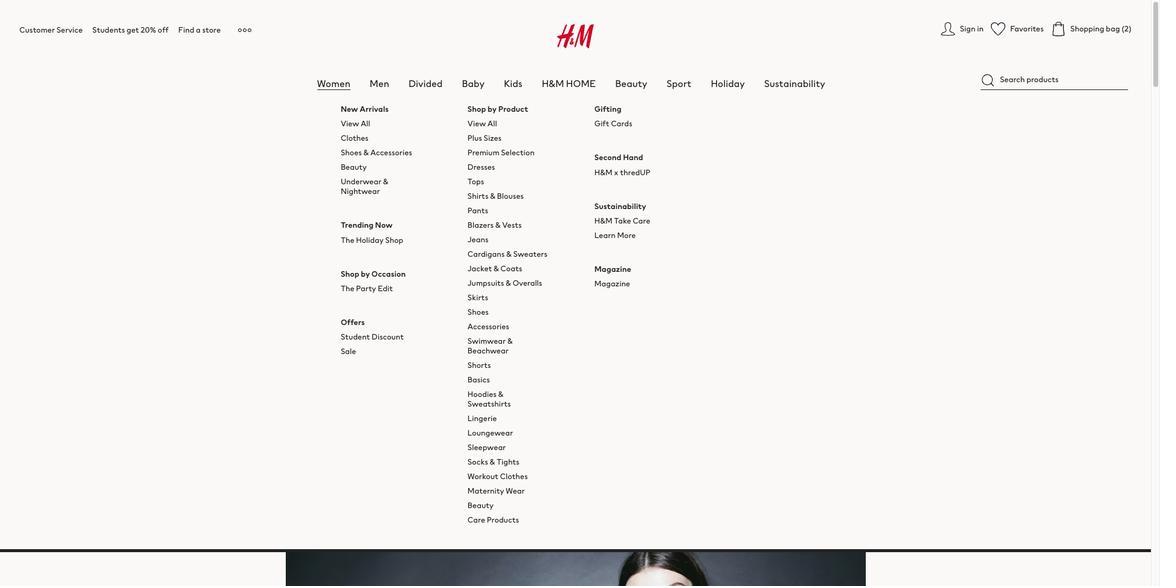 Task type: describe. For each thing, give the bounding box(es) containing it.
it
[[498, 359, 504, 371]]

holiday link
[[711, 76, 745, 91]]

h&m inside second hand h&m x thredup
[[595, 167, 613, 178]]

shopping
[[1071, 23, 1105, 34]]

header.primary.navigation element
[[0, 10, 1160, 553]]

the inside shop by occasion the party edit
[[341, 283, 355, 294]]

unlock
[[517, 282, 557, 294]]

learn more link
[[595, 230, 636, 241]]

shoes link
[[468, 307, 489, 318]]

sleepwear link
[[468, 442, 506, 453]]

1 magazine from the top
[[595, 263, 631, 275]]

underwear
[[341, 176, 382, 188]]

sport link
[[667, 76, 692, 91]]

plus
[[468, 133, 482, 144]]

tops
[[468, 176, 484, 188]]

up
[[384, 320, 418, 357]]

download it now and get a head start on our biggest sale ever
[[456, 359, 696, 371]]

jacket & coats link
[[468, 263, 522, 275]]

all inside shop by product view all plus sizes premium selection dresses tops shirts & blouses pants blazers & vests jeans cardigans & sweaters jacket & coats jumpsuits & overalls skirts shoes accessories swimwear & beachwear shorts basics hoodies & sweatshirts lingerie loungewear sleepwear socks & tights workout clothes maternity wear beauty care products
[[488, 118, 497, 129]]

campaign image image
[[286, 549, 866, 586]]

winter
[[505, 291, 589, 328]]

view inside shop by product view all plus sizes premium selection dresses tops shirts & blouses pants blazers & vests jeans cardigans & sweaters jacket & coats jumpsuits & overalls skirts shoes accessories swimwear & beachwear shorts basics hoodies & sweatshirts lingerie loungewear sleepwear socks & tights workout clothes maternity wear beauty care products
[[468, 118, 486, 129]]

sleepwear
[[468, 442, 506, 453]]

men
[[370, 76, 389, 91]]

nightwear
[[341, 186, 380, 197]]

h&m up ever
[[654, 320, 715, 357]]

student
[[341, 331, 370, 343]]

shirts & blouses link
[[468, 191, 524, 202]]

sale inside offers student discount sale
[[341, 346, 356, 357]]

60%
[[456, 320, 508, 357]]

the party edit link
[[341, 283, 393, 294]]

gifting
[[595, 103, 622, 115]]

Search products search field
[[981, 70, 1128, 90]]

0 vertical spatial sale
[[594, 291, 646, 328]]

biggest
[[631, 359, 660, 371]]

women link
[[317, 76, 350, 91]]

shirts
[[468, 191, 489, 202]]

shorts
[[468, 360, 491, 371]]

& left coats
[[494, 263, 499, 275]]

x
[[614, 167, 619, 178]]

beachwear
[[468, 345, 509, 357]]

h&m inside sustainability h&m take care learn more
[[595, 215, 613, 227]]

the holiday shop link
[[341, 234, 403, 246]]

customer service link
[[19, 24, 83, 36]]

care inside sustainability h&m take care learn more
[[633, 215, 651, 227]]

students get 20% off link
[[92, 24, 169, 36]]

0 vertical spatial holiday
[[711, 76, 745, 91]]

& right underwear
[[383, 176, 388, 188]]

find
[[178, 24, 194, 36]]

sustainability for sustainability
[[764, 76, 825, 91]]

sport
[[667, 76, 692, 91]]

vests
[[502, 220, 522, 231]]

magazine magazine
[[595, 263, 631, 290]]

early
[[561, 282, 592, 294]]

ever
[[679, 359, 696, 371]]

our
[[616, 359, 629, 371]]

1 horizontal spatial beauty link
[[468, 500, 494, 511]]

only
[[583, 270, 608, 282]]

20%
[[141, 24, 156, 36]]

shop for shop by product view all plus sizes premium selection dresses tops shirts & blouses pants blazers & vests jeans cardigans & sweaters jacket & coats jumpsuits & overalls skirts shoes accessories swimwear & beachwear shorts basics hoodies & sweatshirts lingerie loungewear sleepwear socks & tights workout clothes maternity wear beauty care products
[[468, 103, 486, 115]]

basics
[[468, 374, 490, 386]]

hoodies & sweatshirts link
[[468, 389, 548, 410]]

party
[[356, 283, 376, 294]]

shoes inside the new arrivals view all clothes shoes & accessories beauty underwear & nightwear
[[341, 147, 362, 159]]

download for download for ios
[[477, 386, 524, 400]]

h&m home
[[542, 76, 596, 91]]

dresses
[[468, 162, 495, 173]]

(2)
[[1122, 23, 1132, 34]]

now
[[375, 220, 393, 231]]

to
[[423, 320, 451, 357]]

the
[[607, 320, 649, 357]]

view inside the new arrivals view all clothes shoes & accessories beauty underwear & nightwear
[[341, 118, 359, 129]]

h&m image
[[557, 24, 594, 48]]

today
[[544, 270, 579, 282]]

accessories inside the new arrivals view all clothes shoes & accessories beauty underwear & nightwear
[[371, 147, 412, 159]]

jeans
[[468, 234, 489, 246]]

bag
[[1106, 23, 1120, 34]]

& down clothes "link"
[[364, 147, 369, 159]]

store
[[202, 24, 221, 36]]

baby
[[462, 76, 485, 91]]

find a store
[[178, 24, 221, 36]]

cards
[[611, 118, 633, 129]]

2 horizontal spatial beauty link
[[615, 76, 647, 91]]

lingerie link
[[468, 413, 497, 424]]

download for ios link
[[471, 383, 563, 403]]

ios
[[542, 386, 557, 400]]

learn
[[595, 230, 616, 241]]

skirts
[[468, 292, 488, 304]]

today only unlock early access
[[517, 270, 634, 294]]

maternity wear link
[[468, 486, 525, 497]]

shoes & accessories link
[[341, 147, 412, 159]]

workout clothes link
[[468, 471, 528, 482]]

accessories link
[[468, 321, 509, 333]]

shop by occasion the party edit
[[341, 268, 406, 294]]

all inside the new arrivals view all clothes shoes & accessories beauty underwear & nightwear
[[361, 118, 370, 129]]

h&m x thredup link
[[595, 167, 651, 178]]

app
[[721, 320, 767, 357]]

clothes link
[[341, 133, 369, 144]]

download for download it now and get a head start on our biggest sale ever
[[456, 359, 496, 371]]

free
[[341, 118, 357, 129]]

clothes inside shop by product view all plus sizes premium selection dresses tops shirts & blouses pants blazers & vests jeans cardigans & sweaters jacket & coats jumpsuits & overalls skirts shoes accessories swimwear & beachwear shorts basics hoodies & sweatshirts lingerie loungewear sleepwear socks & tights workout clothes maternity wear beauty care products
[[500, 471, 528, 482]]

a for h&m
[[563, 118, 568, 129]]

baby link
[[462, 76, 485, 91]]

cardigans & sweaters link
[[468, 249, 548, 260]]

workout
[[468, 471, 499, 482]]

divided link
[[409, 76, 443, 91]]

jumpsuits
[[468, 278, 504, 289]]

become a h&m member link
[[532, 118, 619, 129]]

get inside header.primary.navigation element
[[127, 24, 139, 36]]

student discount link
[[341, 331, 404, 343]]

1 vertical spatial in
[[580, 320, 602, 357]]



Task type: vqa. For each thing, say whether or not it's contained in the screenshot.


Task type: locate. For each thing, give the bounding box(es) containing it.
plus sizes link
[[468, 133, 502, 144]]

off right 20%
[[158, 24, 169, 36]]

a left head
[[556, 359, 561, 371]]

1 vertical spatial accessories
[[468, 321, 509, 333]]

jeans link
[[468, 234, 489, 246]]

men link
[[370, 76, 389, 91]]

off inside header.primary.navigation element
[[158, 24, 169, 36]]

sale down magazine 'link'
[[594, 291, 646, 328]]

second
[[595, 152, 622, 163]]

0 horizontal spatial by
[[361, 268, 370, 280]]

1 horizontal spatial shoes
[[468, 307, 489, 318]]

& left vests
[[495, 220, 501, 231]]

view all link for all
[[341, 118, 370, 129]]

1 vertical spatial a
[[563, 118, 568, 129]]

students
[[92, 24, 125, 36]]

offers student discount sale
[[341, 317, 404, 357]]

tights
[[497, 456, 520, 468]]

0 vertical spatial sustainability
[[764, 76, 825, 91]]

beauty link down maternity at the left bottom of page
[[468, 500, 494, 511]]

trending now the holiday shop
[[341, 220, 403, 246]]

view all link for view
[[468, 118, 497, 129]]

0 horizontal spatial sale
[[341, 346, 356, 357]]

sale
[[662, 359, 677, 371]]

head
[[562, 359, 582, 371]]

1 horizontal spatial sustainability
[[764, 76, 825, 91]]

h&m home link
[[542, 76, 596, 91]]

0 vertical spatial in
[[977, 23, 984, 34]]

0 vertical spatial beauty
[[615, 76, 647, 91]]

shoes inside shop by product view all plus sizes premium selection dresses tops shirts & blouses pants blazers & vests jeans cardigans & sweaters jacket & coats jumpsuits & overalls skirts shoes accessories swimwear & beachwear shorts basics hoodies & sweatshirts lingerie loungewear sleepwear socks & tights workout clothes maternity wear beauty care products
[[468, 307, 489, 318]]

view all link up clothes "link"
[[341, 118, 370, 129]]

2 vertical spatial beauty
[[468, 500, 494, 511]]

accessories
[[371, 147, 412, 159], [468, 321, 509, 333]]

shorts link
[[468, 360, 491, 371]]

& right hoodies
[[498, 389, 504, 400]]

a right become
[[563, 118, 568, 129]]

0 vertical spatial care
[[633, 215, 651, 227]]

favorites
[[1011, 23, 1044, 34]]

view all link up the plus sizes link
[[468, 118, 497, 129]]

in right sign on the top
[[977, 23, 984, 34]]

1 horizontal spatial beauty
[[468, 500, 494, 511]]

sustainability inside sustainability h&m take care learn more
[[595, 200, 646, 212]]

in inside "button"
[[977, 23, 984, 34]]

2 vertical spatial shop
[[341, 268, 359, 280]]

wear
[[506, 486, 525, 497]]

sale
[[594, 291, 646, 328], [341, 346, 356, 357]]

1 horizontal spatial view all link
[[468, 118, 497, 129]]

1 vertical spatial download
[[477, 386, 524, 400]]

care right take
[[633, 215, 651, 227]]

0 horizontal spatial care
[[468, 515, 485, 526]]

shoes down clothes "link"
[[341, 147, 362, 159]]

2 horizontal spatial shop
[[468, 103, 486, 115]]

shop inside "trending now the holiday shop"
[[385, 234, 403, 246]]

1 horizontal spatial clothes
[[500, 471, 528, 482]]

shop inside shop by occasion the party edit
[[341, 268, 359, 280]]

1 vertical spatial beauty
[[341, 162, 367, 173]]

gift cards link
[[595, 118, 633, 129]]

shop inside shop by product view all plus sizes premium selection dresses tops shirts & blouses pants blazers & vests jeans cardigans & sweaters jacket & coats jumpsuits & overalls skirts shoes accessories swimwear & beachwear shorts basics hoodies & sweatshirts lingerie loungewear sleepwear socks & tights workout clothes maternity wear beauty care products
[[468, 103, 486, 115]]

1 horizontal spatial sale
[[594, 291, 646, 328]]

1 horizontal spatial get
[[540, 359, 554, 371]]

0 horizontal spatial view
[[341, 118, 359, 129]]

1 vertical spatial sale
[[341, 346, 356, 357]]

premium selection link
[[468, 147, 535, 159]]

beauty link up underwear
[[341, 162, 367, 173]]

shopping bag (2) link
[[1051, 22, 1132, 36]]

0 horizontal spatial sustainability
[[595, 200, 646, 212]]

view all link
[[341, 118, 370, 129], [468, 118, 497, 129]]

off up 'and'
[[514, 320, 551, 357]]

2 horizontal spatial a
[[563, 118, 568, 129]]

jumpsuits & overalls link
[[468, 278, 542, 289]]

cardigans
[[468, 249, 505, 260]]

1 horizontal spatial in
[[977, 23, 984, 34]]

sweaters
[[513, 249, 548, 260]]

& right shirts
[[490, 191, 496, 202]]

and
[[524, 359, 539, 371]]

all right free
[[361, 118, 370, 129]]

1 horizontal spatial by
[[488, 103, 497, 115]]

magazine inside magazine magazine
[[595, 278, 630, 290]]

2 all from the left
[[488, 118, 497, 129]]

by for product
[[488, 103, 497, 115]]

care left products
[[468, 515, 485, 526]]

member
[[589, 118, 619, 129]]

clothes down free
[[341, 133, 369, 144]]

accessories inside shop by product view all plus sizes premium selection dresses tops shirts & blouses pants blazers & vests jeans cardigans & sweaters jacket & coats jumpsuits & overalls skirts shoes accessories swimwear & beachwear shorts basics hoodies & sweatshirts lingerie loungewear sleepwear socks & tights workout clothes maternity wear beauty care products
[[468, 321, 509, 333]]

1 view from the left
[[341, 118, 359, 129]]

1 vertical spatial care
[[468, 515, 485, 526]]

1 vertical spatial by
[[361, 268, 370, 280]]

view down "new"
[[341, 118, 359, 129]]

& right socks
[[490, 456, 495, 468]]

0 vertical spatial shoes
[[341, 147, 362, 159]]

1 vertical spatial beauty link
[[341, 162, 367, 173]]

h&m left gift
[[569, 118, 587, 129]]

start
[[584, 359, 603, 371]]

0 horizontal spatial view all link
[[341, 118, 370, 129]]

thredup
[[620, 167, 651, 178]]

winter sale
[[505, 291, 646, 328]]

clothes up wear
[[500, 471, 528, 482]]

divided
[[409, 76, 443, 91]]

0 horizontal spatial all
[[361, 118, 370, 129]]

0 vertical spatial the
[[341, 234, 355, 246]]

1 horizontal spatial a
[[556, 359, 561, 371]]

clothes inside the new arrivals view all clothes shoes & accessories beauty underwear & nightwear
[[341, 133, 369, 144]]

beauty up underwear
[[341, 162, 367, 173]]

gift
[[595, 118, 610, 129]]

0 horizontal spatial a
[[196, 24, 201, 36]]

& down coats
[[506, 278, 511, 289]]

shop up the 'party'
[[341, 268, 359, 280]]

0 vertical spatial shop
[[468, 103, 486, 115]]

0 horizontal spatial shoes
[[341, 147, 362, 159]]

0 horizontal spatial holiday
[[356, 234, 384, 246]]

beauty down maternity at the left bottom of page
[[468, 500, 494, 511]]

is
[[556, 320, 574, 357]]

1 vertical spatial shop
[[385, 234, 403, 246]]

1 vertical spatial sustainability
[[595, 200, 646, 212]]

0 vertical spatial accessories
[[371, 147, 412, 159]]

1 vertical spatial get
[[540, 359, 554, 371]]

magazine link
[[595, 278, 630, 290]]

holiday right the sport link at right top
[[711, 76, 745, 91]]

shop down now
[[385, 234, 403, 246]]

sustainability for sustainability h&m take care learn more
[[595, 200, 646, 212]]

sustainability
[[764, 76, 825, 91], [595, 200, 646, 212]]

1 horizontal spatial shop
[[385, 234, 403, 246]]

&
[[364, 147, 369, 159], [383, 176, 388, 188], [490, 191, 496, 202], [495, 220, 501, 231], [507, 249, 512, 260], [494, 263, 499, 275], [506, 278, 511, 289], [508, 336, 513, 347], [498, 389, 504, 400], [490, 456, 495, 468]]

beauty link up gifting
[[615, 76, 647, 91]]

all up sizes
[[488, 118, 497, 129]]

blazers & vests link
[[468, 220, 522, 231]]

2 the from the top
[[341, 283, 355, 294]]

0 vertical spatial download
[[456, 359, 496, 371]]

0 vertical spatial clothes
[[341, 133, 369, 144]]

1 all from the left
[[361, 118, 370, 129]]

0 horizontal spatial shop
[[341, 268, 359, 280]]

1 vertical spatial holiday
[[356, 234, 384, 246]]

1 horizontal spatial holiday
[[711, 76, 745, 91]]

2 view from the left
[[468, 118, 486, 129]]

0 vertical spatial beauty link
[[615, 76, 647, 91]]

shop down baby link
[[468, 103, 486, 115]]

shop by product view all plus sizes premium selection dresses tops shirts & blouses pants blazers & vests jeans cardigans & sweaters jacket & coats jumpsuits & overalls skirts shoes accessories swimwear & beachwear shorts basics hoodies & sweatshirts lingerie loungewear sleepwear socks & tights workout clothes maternity wear beauty care products
[[468, 103, 548, 526]]

holiday down trending
[[356, 234, 384, 246]]

in right is
[[580, 320, 602, 357]]

2 view all link from the left
[[468, 118, 497, 129]]

premium
[[468, 147, 500, 159]]

by inside shop by occasion the party edit
[[361, 268, 370, 280]]

beauty up gifting
[[615, 76, 647, 91]]

sizes
[[484, 133, 502, 144]]

a right find
[[196, 24, 201, 36]]

sale link
[[341, 346, 356, 357]]

sustainability h&m take care learn more
[[595, 200, 651, 241]]

2 vertical spatial beauty link
[[468, 500, 494, 511]]

h&m left 'home'
[[542, 76, 564, 91]]

1 vertical spatial magazine
[[595, 278, 630, 290]]

socks & tights link
[[468, 456, 520, 468]]

loungewear link
[[468, 427, 513, 439]]

trending
[[341, 220, 374, 231]]

1 vertical spatial clothes
[[500, 471, 528, 482]]

accessories down 'over' on the top of page
[[371, 147, 412, 159]]

2 vertical spatial a
[[556, 359, 561, 371]]

the
[[341, 234, 355, 246], [341, 283, 355, 294]]

beauty inside the new arrivals view all clothes shoes & accessories beauty underwear & nightwear
[[341, 162, 367, 173]]

1 vertical spatial the
[[341, 283, 355, 294]]

swimwear
[[468, 336, 506, 347]]

kids link
[[504, 76, 523, 91]]

0 horizontal spatial clothes
[[341, 133, 369, 144]]

1 the from the top
[[341, 234, 355, 246]]

holiday inside "trending now the holiday shop"
[[356, 234, 384, 246]]

maternity
[[468, 486, 504, 497]]

0 horizontal spatial beauty link
[[341, 162, 367, 173]]

on
[[605, 359, 615, 371]]

service
[[56, 24, 83, 36]]

the down trending
[[341, 234, 355, 246]]

0 vertical spatial a
[[196, 24, 201, 36]]

gifting gift cards
[[595, 103, 633, 129]]

get right 'and'
[[540, 359, 554, 371]]

1 view all link from the left
[[341, 118, 370, 129]]

women
[[317, 76, 350, 91]]

0 horizontal spatial get
[[127, 24, 139, 36]]

coats
[[501, 263, 522, 275]]

accessories up swimwear
[[468, 321, 509, 333]]

1 horizontal spatial care
[[633, 215, 651, 227]]

get left 20%
[[127, 24, 139, 36]]

& right swimwear
[[508, 336, 513, 347]]

off for 60%
[[514, 320, 551, 357]]

beauty inside shop by product view all plus sizes premium selection dresses tops shirts & blouses pants blazers & vests jeans cardigans & sweaters jacket & coats jumpsuits & overalls skirts shoes accessories swimwear & beachwear shorts basics hoodies & sweatshirts lingerie loungewear sleepwear socks & tights workout clothes maternity wear beauty care products
[[468, 500, 494, 511]]

by up the 'party'
[[361, 268, 370, 280]]

0 horizontal spatial off
[[158, 24, 169, 36]]

favorites link
[[991, 22, 1044, 36]]

1 vertical spatial off
[[514, 320, 551, 357]]

1 horizontal spatial view
[[468, 118, 486, 129]]

edit
[[378, 283, 393, 294]]

0 vertical spatial magazine
[[595, 263, 631, 275]]

shopping bag (2)
[[1071, 23, 1132, 34]]

by for occasion
[[361, 268, 370, 280]]

0 horizontal spatial beauty
[[341, 162, 367, 173]]

care inside shop by product view all plus sizes premium selection dresses tops shirts & blouses pants blazers & vests jeans cardigans & sweaters jacket & coats jumpsuits & overalls skirts shoes accessories swimwear & beachwear shorts basics hoodies & sweatshirts lingerie loungewear sleepwear socks & tights workout clothes maternity wear beauty care products
[[468, 515, 485, 526]]

more
[[617, 230, 636, 241]]

by left the product
[[488, 103, 497, 115]]

the left the 'party'
[[341, 283, 355, 294]]

1 horizontal spatial all
[[488, 118, 497, 129]]

customer
[[19, 24, 55, 36]]

1 vertical spatial shoes
[[468, 307, 489, 318]]

2 magazine from the top
[[595, 278, 630, 290]]

2 horizontal spatial beauty
[[615, 76, 647, 91]]

sale down student
[[341, 346, 356, 357]]

view up the plus
[[468, 118, 486, 129]]

kids
[[504, 76, 523, 91]]

h&m take care link
[[595, 215, 651, 227]]

by
[[488, 103, 497, 115], [361, 268, 370, 280]]

jacket
[[468, 263, 492, 275]]

the inside "trending now the holiday shop"
[[341, 234, 355, 246]]

a for store
[[196, 24, 201, 36]]

shoes down skirts link
[[468, 307, 489, 318]]

0 horizontal spatial in
[[580, 320, 602, 357]]

1 horizontal spatial off
[[514, 320, 551, 357]]

& up coats
[[507, 249, 512, 260]]

by inside shop by product view all plus sizes premium selection dresses tops shirts & blouses pants blazers & vests jeans cardigans & sweaters jacket & coats jumpsuits & overalls skirts shoes accessories swimwear & beachwear shorts basics hoodies & sweatshirts lingerie loungewear sleepwear socks & tights workout clothes maternity wear beauty care products
[[488, 103, 497, 115]]

get
[[127, 24, 139, 36], [540, 359, 554, 371]]

0 vertical spatial get
[[127, 24, 139, 36]]

0 vertical spatial off
[[158, 24, 169, 36]]

socks
[[468, 456, 488, 468]]

h&m up learn
[[595, 215, 613, 227]]

shop for shop by occasion the party edit
[[341, 268, 359, 280]]

h&m left x
[[595, 167, 613, 178]]

clothes
[[341, 133, 369, 144], [500, 471, 528, 482]]

0 horizontal spatial accessories
[[371, 147, 412, 159]]

1 horizontal spatial accessories
[[468, 321, 509, 333]]

off for 20%
[[158, 24, 169, 36]]

0 vertical spatial by
[[488, 103, 497, 115]]

product
[[498, 103, 528, 115]]



